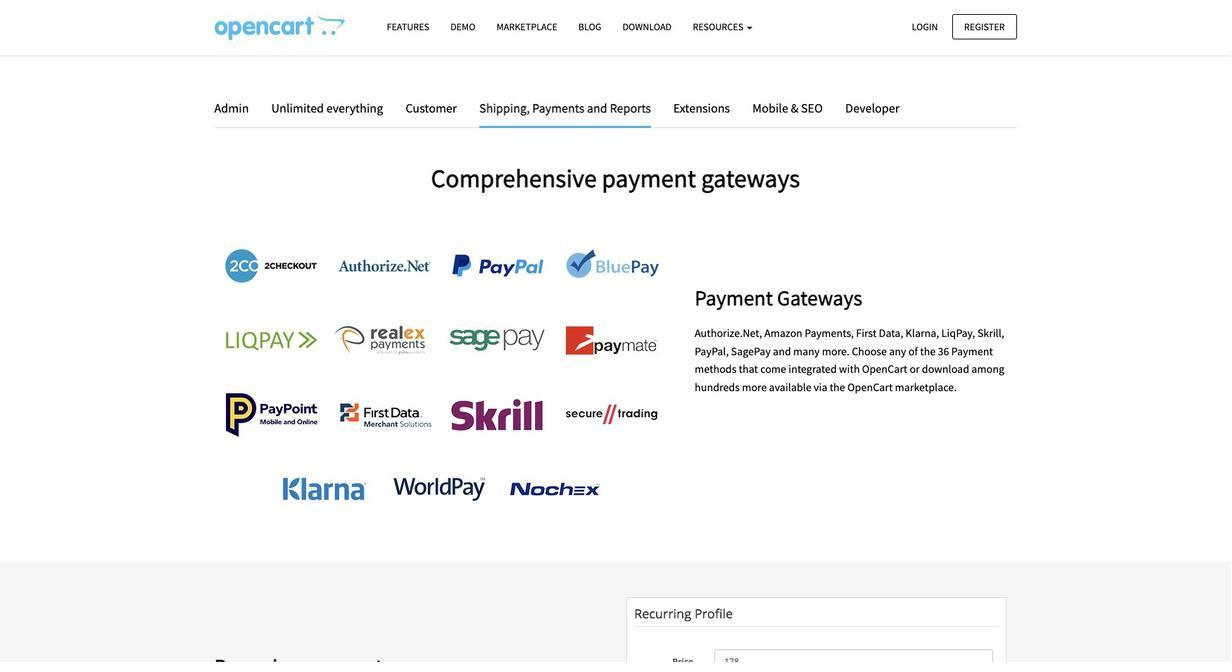 Task type: describe. For each thing, give the bounding box(es) containing it.
comprehensive
[[431, 163, 597, 194]]

features
[[387, 20, 430, 33]]

and inside shipping, payments and reports 'link'
[[587, 100, 608, 116]]

login link
[[900, 14, 950, 39]]

register link
[[953, 14, 1017, 39]]

reports
[[610, 100, 651, 116]]

shipping, payments and reports link
[[469, 99, 662, 128]]

recurring payments image
[[626, 598, 1007, 663]]

amazon
[[765, 326, 803, 340]]

blog
[[579, 20, 602, 33]]

payments
[[533, 100, 585, 116]]

any
[[889, 344, 907, 358]]

more
[[742, 380, 767, 394]]

hundreds
[[695, 380, 740, 394]]

payments,
[[805, 326, 854, 340]]

everything
[[326, 100, 383, 116]]

liqpay,
[[942, 326, 976, 340]]

payment gateways
[[695, 284, 863, 311]]

available
[[769, 380, 812, 394]]

marketplace link
[[486, 15, 568, 40]]

demo link
[[440, 15, 486, 40]]

and inside authorize.net, amazon payments, first data, klarna, liqpay, skrill, paypal, sagepay and many more. choose any of the 36 payment methods that come integrated with opencart or download among hundreds more available via the opencart marketplace.
[[773, 344, 791, 358]]

admin
[[214, 100, 249, 116]]

login
[[912, 20, 938, 33]]

first
[[856, 326, 877, 340]]

payment inside authorize.net, amazon payments, first data, klarna, liqpay, skrill, paypal, sagepay and many more. choose any of the 36 payment methods that come integrated with opencart or download among hundreds more available via the opencart marketplace.
[[952, 344, 993, 358]]

developer
[[846, 100, 900, 116]]

resources link
[[682, 15, 763, 40]]

demo
[[451, 20, 476, 33]]

mobile & seo link
[[742, 99, 834, 119]]

1 vertical spatial opencart
[[848, 380, 893, 394]]

seo
[[801, 100, 823, 116]]

or
[[910, 362, 920, 376]]

klarna,
[[906, 326, 940, 340]]

mobile
[[753, 100, 789, 116]]



Task type: vqa. For each thing, say whether or not it's contained in the screenshot.
OpenCart - Open Source Shopping Cart Solution "image"
no



Task type: locate. For each thing, give the bounding box(es) containing it.
marketplace.
[[895, 380, 957, 394]]

gateways
[[777, 284, 863, 311]]

and
[[587, 100, 608, 116], [773, 344, 791, 358]]

that
[[739, 362, 758, 376]]

authorize.net,
[[695, 326, 762, 340]]

among
[[972, 362, 1005, 376]]

shipping,
[[480, 100, 530, 116]]

opencart down with
[[848, 380, 893, 394]]

36
[[938, 344, 949, 358]]

0 horizontal spatial and
[[587, 100, 608, 116]]

sagepay
[[731, 344, 771, 358]]

authorize.net, amazon payments, first data, klarna, liqpay, skrill, paypal, sagepay and many more. choose any of the 36 payment methods that come integrated with opencart or download among hundreds more available via the opencart marketplace.
[[695, 326, 1005, 394]]

customer
[[406, 100, 457, 116]]

methods
[[695, 362, 737, 376]]

0 vertical spatial and
[[587, 100, 608, 116]]

developer link
[[835, 99, 900, 119]]

0 horizontal spatial the
[[830, 380, 846, 394]]

opencart - features image
[[214, 15, 345, 40]]

1 vertical spatial and
[[773, 344, 791, 358]]

the right of
[[920, 344, 936, 358]]

opencart
[[862, 362, 908, 376], [848, 380, 893, 394]]

payment gateways image
[[214, 229, 669, 527]]

unlimited everything
[[271, 100, 383, 116]]

1 horizontal spatial and
[[773, 344, 791, 358]]

integrated
[[789, 362, 837, 376]]

skrill,
[[978, 326, 1005, 340]]

payment
[[602, 163, 696, 194]]

opencart down the any
[[862, 362, 908, 376]]

come
[[761, 362, 787, 376]]

unlimited everything link
[[261, 99, 394, 119]]

download link
[[612, 15, 682, 40]]

mobile & seo
[[753, 100, 823, 116]]

payment up authorize.net,
[[695, 284, 773, 311]]

0 vertical spatial payment
[[695, 284, 773, 311]]

marketplace
[[497, 20, 558, 33]]

extensions link
[[663, 99, 741, 119]]

many
[[794, 344, 820, 358]]

the right via
[[830, 380, 846, 394]]

data,
[[879, 326, 904, 340]]

1 horizontal spatial the
[[920, 344, 936, 358]]

&
[[791, 100, 799, 116]]

features link
[[376, 15, 440, 40]]

blog link
[[568, 15, 612, 40]]

payment
[[695, 284, 773, 311], [952, 344, 993, 358]]

1 horizontal spatial payment
[[952, 344, 993, 358]]

the
[[920, 344, 936, 358], [830, 380, 846, 394]]

customer link
[[395, 99, 468, 119]]

1 vertical spatial payment
[[952, 344, 993, 358]]

and left reports
[[587, 100, 608, 116]]

with
[[839, 362, 860, 376]]

unlimited
[[271, 100, 324, 116]]

and down amazon at the right of the page
[[773, 344, 791, 358]]

0 vertical spatial opencart
[[862, 362, 908, 376]]

more.
[[822, 344, 850, 358]]

of
[[909, 344, 918, 358]]

resources
[[693, 20, 746, 33]]

register
[[965, 20, 1005, 33]]

extensions
[[674, 100, 730, 116]]

1 vertical spatial the
[[830, 380, 846, 394]]

download
[[623, 20, 672, 33]]

paypal,
[[695, 344, 729, 358]]

choose
[[852, 344, 887, 358]]

via
[[814, 380, 828, 394]]

admin link
[[214, 99, 259, 119]]

gateways
[[701, 163, 800, 194]]

payment down the liqpay,
[[952, 344, 993, 358]]

0 horizontal spatial payment
[[695, 284, 773, 311]]

comprehensive payment gateways
[[431, 163, 800, 194]]

shipping, payments and reports
[[480, 100, 651, 116]]

0 vertical spatial the
[[920, 344, 936, 358]]

download
[[922, 362, 970, 376]]



